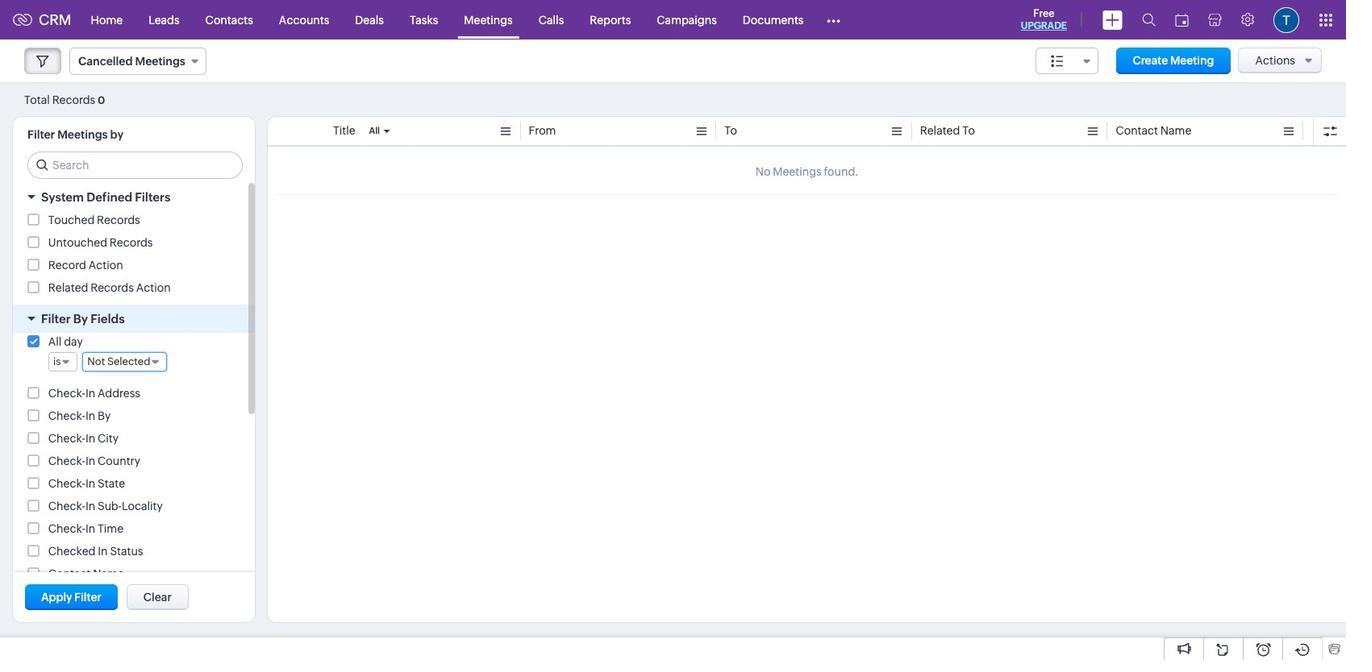 Task type: locate. For each thing, give the bounding box(es) containing it.
check- up check-in city
[[48, 410, 85, 423]]

apply
[[41, 591, 72, 604]]

by up day
[[73, 312, 88, 326]]

records for untouched
[[110, 236, 153, 249]]

0 vertical spatial meetings
[[464, 13, 513, 26]]

calendar image
[[1175, 13, 1189, 26]]

Not Selected field
[[83, 353, 167, 372]]

untouched
[[48, 236, 107, 249]]

0 horizontal spatial contact name
[[48, 568, 124, 581]]

related records action
[[48, 282, 171, 294]]

records
[[52, 93, 95, 106], [97, 214, 140, 227], [110, 236, 153, 249], [91, 282, 134, 294]]

accounts
[[279, 13, 329, 26]]

create meeting
[[1133, 54, 1215, 67]]

1 horizontal spatial by
[[98, 410, 111, 423]]

in left status at the left of page
[[98, 545, 108, 558]]

1 horizontal spatial contact name
[[1116, 124, 1192, 137]]

status
[[110, 545, 143, 558]]

1 vertical spatial action
[[136, 282, 171, 294]]

leads link
[[136, 0, 193, 39]]

check-in by
[[48, 410, 111, 423]]

name down create meeting button on the right
[[1161, 124, 1192, 137]]

filters
[[135, 190, 170, 204]]

0 horizontal spatial by
[[73, 312, 88, 326]]

check-
[[48, 387, 85, 400], [48, 410, 85, 423], [48, 432, 85, 445], [48, 455, 85, 468], [48, 478, 85, 491], [48, 500, 85, 513], [48, 523, 85, 536]]

1 horizontal spatial action
[[136, 282, 171, 294]]

all left day
[[48, 336, 62, 349]]

0 horizontal spatial all
[[48, 336, 62, 349]]

0 vertical spatial contact
[[1116, 124, 1159, 137]]

related
[[920, 124, 960, 137], [48, 282, 88, 294]]

1 check- from the top
[[48, 387, 85, 400]]

in up check-in state
[[85, 455, 95, 468]]

records down touched records
[[110, 236, 153, 249]]

check- up 'checked'
[[48, 523, 85, 536]]

1 vertical spatial all
[[48, 336, 62, 349]]

by
[[73, 312, 88, 326], [98, 410, 111, 423]]

filter up all day
[[41, 312, 71, 326]]

upgrade
[[1021, 20, 1067, 31]]

filter meetings by
[[27, 128, 124, 141]]

4 check- from the top
[[48, 455, 85, 468]]

name
[[1161, 124, 1192, 137], [93, 568, 124, 581]]

in left sub- at the left of the page
[[85, 500, 95, 513]]

contact down create
[[1116, 124, 1159, 137]]

in up check-in by
[[85, 387, 95, 400]]

total
[[24, 93, 50, 106]]

0 vertical spatial related
[[920, 124, 960, 137]]

filter down total
[[27, 128, 55, 141]]

city
[[98, 432, 119, 445]]

check- down check-in city
[[48, 455, 85, 468]]

3 check- from the top
[[48, 432, 85, 445]]

contact down 'checked'
[[48, 568, 91, 581]]

in down check-in address
[[85, 410, 95, 423]]

in
[[85, 387, 95, 400], [85, 410, 95, 423], [85, 432, 95, 445], [85, 455, 95, 468], [85, 478, 95, 491], [85, 500, 95, 513], [85, 523, 95, 536], [98, 545, 108, 558]]

all right title
[[369, 126, 380, 136]]

check-in state
[[48, 478, 125, 491]]

0 horizontal spatial name
[[93, 568, 124, 581]]

meeting
[[1171, 54, 1215, 67]]

records down "defined"
[[97, 214, 140, 227]]

1 vertical spatial related
[[48, 282, 88, 294]]

check- for check-in address
[[48, 387, 85, 400]]

1 vertical spatial meetings
[[135, 55, 185, 68]]

1 horizontal spatial to
[[963, 124, 975, 137]]

accounts link
[[266, 0, 342, 39]]

filter
[[27, 128, 55, 141], [41, 312, 71, 326], [74, 591, 102, 604]]

0 vertical spatial name
[[1161, 124, 1192, 137]]

meetings link
[[451, 0, 526, 39]]

check-in address
[[48, 387, 140, 400]]

1 vertical spatial contact
[[48, 568, 91, 581]]

is field
[[48, 353, 78, 372]]

meetings for filter meetings by
[[57, 128, 108, 141]]

2 vertical spatial meetings
[[57, 128, 108, 141]]

1 horizontal spatial contact
[[1116, 124, 1159, 137]]

0 horizontal spatial to
[[725, 124, 737, 137]]

1 vertical spatial by
[[98, 410, 111, 423]]

related for related records action
[[48, 282, 88, 294]]

1 horizontal spatial meetings
[[135, 55, 185, 68]]

free upgrade
[[1021, 7, 1067, 31]]

meetings left by
[[57, 128, 108, 141]]

1 horizontal spatial name
[[1161, 124, 1192, 137]]

free
[[1034, 7, 1055, 19]]

0 vertical spatial filter
[[27, 128, 55, 141]]

by inside dropdown button
[[73, 312, 88, 326]]

0 vertical spatial by
[[73, 312, 88, 326]]

5 check- from the top
[[48, 478, 85, 491]]

check-in city
[[48, 432, 119, 445]]

meetings down leads
[[135, 55, 185, 68]]

reports link
[[577, 0, 644, 39]]

checked
[[48, 545, 96, 558]]

in for address
[[85, 387, 95, 400]]

check- up check-in by
[[48, 387, 85, 400]]

address
[[98, 387, 140, 400]]

check- down check-in by
[[48, 432, 85, 445]]

1 horizontal spatial related
[[920, 124, 960, 137]]

contact
[[1116, 124, 1159, 137], [48, 568, 91, 581]]

in left city
[[85, 432, 95, 445]]

action
[[88, 259, 123, 272], [136, 282, 171, 294]]

action up filter by fields dropdown button
[[136, 282, 171, 294]]

tasks link
[[397, 0, 451, 39]]

0 vertical spatial all
[[369, 126, 380, 136]]

touched
[[48, 214, 95, 227]]

1 horizontal spatial all
[[369, 126, 380, 136]]

name down checked in status at left bottom
[[93, 568, 124, 581]]

to
[[725, 124, 737, 137], [963, 124, 975, 137]]

clear
[[143, 591, 172, 604]]

0 vertical spatial action
[[88, 259, 123, 272]]

1 vertical spatial filter
[[41, 312, 71, 326]]

in for country
[[85, 455, 95, 468]]

check-in sub-locality
[[48, 500, 163, 513]]

size image
[[1051, 54, 1064, 69]]

profile element
[[1264, 0, 1309, 39]]

filter right apply
[[74, 591, 102, 604]]

search element
[[1133, 0, 1166, 40]]

2 check- from the top
[[48, 410, 85, 423]]

related for related to
[[920, 124, 960, 137]]

in left state
[[85, 478, 95, 491]]

time
[[98, 523, 123, 536]]

contact name down create
[[1116, 124, 1192, 137]]

2 vertical spatial filter
[[74, 591, 102, 604]]

1 vertical spatial contact name
[[48, 568, 124, 581]]

0 horizontal spatial action
[[88, 259, 123, 272]]

deals link
[[342, 0, 397, 39]]

filter inside button
[[74, 591, 102, 604]]

by up city
[[98, 410, 111, 423]]

contact name
[[1116, 124, 1192, 137], [48, 568, 124, 581]]

Other Modules field
[[817, 7, 852, 33]]

None field
[[1036, 48, 1098, 74]]

in left time
[[85, 523, 95, 536]]

6 check- from the top
[[48, 500, 85, 513]]

action up related records action
[[88, 259, 123, 272]]

crm link
[[13, 11, 71, 28]]

check- down check-in country on the bottom
[[48, 478, 85, 491]]

contact name down checked in status at left bottom
[[48, 568, 124, 581]]

0 horizontal spatial related
[[48, 282, 88, 294]]

system defined filters button
[[13, 183, 255, 211]]

tasks
[[410, 13, 438, 26]]

0 horizontal spatial meetings
[[57, 128, 108, 141]]

meetings left calls link
[[464, 13, 513, 26]]

0 horizontal spatial contact
[[48, 568, 91, 581]]

records left 0
[[52, 93, 95, 106]]

documents link
[[730, 0, 817, 39]]

check- for check-in city
[[48, 432, 85, 445]]

check- up the check-in time
[[48, 500, 85, 513]]

all
[[369, 126, 380, 136], [48, 336, 62, 349]]

2 horizontal spatial meetings
[[464, 13, 513, 26]]

filter inside dropdown button
[[41, 312, 71, 326]]

profile image
[[1274, 7, 1300, 33]]

1 vertical spatial name
[[93, 568, 124, 581]]

day
[[64, 336, 83, 349]]

records up fields
[[91, 282, 134, 294]]

2 to from the left
[[963, 124, 975, 137]]

meetings
[[464, 13, 513, 26], [135, 55, 185, 68], [57, 128, 108, 141]]

record action
[[48, 259, 123, 272]]

meetings inside field
[[135, 55, 185, 68]]

7 check- from the top
[[48, 523, 85, 536]]



Task type: describe. For each thing, give the bounding box(es) containing it.
all for all
[[369, 126, 380, 136]]

in for city
[[85, 432, 95, 445]]

1 to from the left
[[725, 124, 737, 137]]

record
[[48, 259, 86, 272]]

apply filter button
[[25, 585, 118, 611]]

create
[[1133, 54, 1168, 67]]

check- for check-in sub-locality
[[48, 500, 85, 513]]

related to
[[920, 124, 975, 137]]

calls
[[539, 13, 564, 26]]

checked in status
[[48, 545, 143, 558]]

create meeting button
[[1117, 48, 1231, 74]]

home link
[[78, 0, 136, 39]]

system defined filters
[[41, 190, 170, 204]]

calls link
[[526, 0, 577, 39]]

records for total
[[52, 93, 95, 106]]

check-in country
[[48, 455, 141, 468]]

Search text field
[[28, 152, 242, 178]]

search image
[[1142, 13, 1156, 27]]

all day
[[48, 336, 83, 349]]

check- for check-in time
[[48, 523, 85, 536]]

state
[[98, 478, 125, 491]]

filter for filter meetings by
[[27, 128, 55, 141]]

selected
[[107, 356, 150, 368]]

meetings for cancelled meetings
[[135, 55, 185, 68]]

contacts
[[205, 13, 253, 26]]

contacts link
[[193, 0, 266, 39]]

Cancelled Meetings field
[[69, 48, 206, 75]]

in for status
[[98, 545, 108, 558]]

0
[[98, 94, 105, 106]]

total records 0
[[24, 93, 105, 106]]

actions
[[1256, 54, 1296, 67]]

documents
[[743, 13, 804, 26]]

check-in time
[[48, 523, 123, 536]]

cancelled meetings
[[78, 55, 185, 68]]

cancelled
[[78, 55, 133, 68]]

filter by fields button
[[13, 305, 255, 333]]

fields
[[91, 312, 125, 326]]

system
[[41, 190, 84, 204]]

filter for filter by fields
[[41, 312, 71, 326]]

crm
[[39, 11, 71, 28]]

0 vertical spatial contact name
[[1116, 124, 1192, 137]]

records for related
[[91, 282, 134, 294]]

check- for check-in by
[[48, 410, 85, 423]]

reports
[[590, 13, 631, 26]]

title
[[333, 124, 355, 137]]

untouched records
[[48, 236, 153, 249]]

campaigns
[[657, 13, 717, 26]]

defined
[[87, 190, 132, 204]]

records for touched
[[97, 214, 140, 227]]

filter by fields
[[41, 312, 125, 326]]

in for time
[[85, 523, 95, 536]]

all for all day
[[48, 336, 62, 349]]

by
[[110, 128, 124, 141]]

not selected
[[87, 356, 150, 368]]

leads
[[149, 13, 180, 26]]

create menu image
[[1103, 10, 1123, 29]]

apply filter
[[41, 591, 102, 604]]

country
[[98, 455, 141, 468]]

from
[[529, 124, 556, 137]]

home
[[91, 13, 123, 26]]

sub-
[[98, 500, 122, 513]]

deals
[[355, 13, 384, 26]]

check- for check-in state
[[48, 478, 85, 491]]

touched records
[[48, 214, 140, 227]]

check- for check-in country
[[48, 455, 85, 468]]

in for state
[[85, 478, 95, 491]]

in for by
[[85, 410, 95, 423]]

not
[[87, 356, 105, 368]]

in for sub-
[[85, 500, 95, 513]]

create menu element
[[1093, 0, 1133, 39]]

campaigns link
[[644, 0, 730, 39]]

locality
[[122, 500, 163, 513]]

is
[[53, 356, 61, 368]]



Task type: vqa. For each thing, say whether or not it's contained in the screenshot.
Fields
yes



